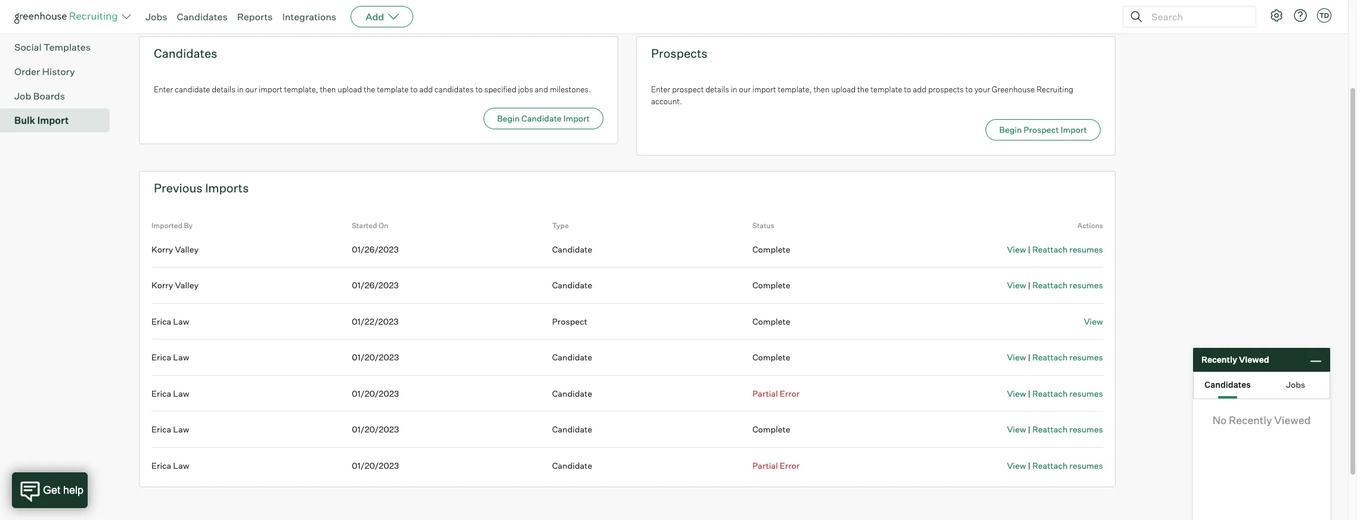 Task type: locate. For each thing, give the bounding box(es) containing it.
1 horizontal spatial in
[[731, 85, 738, 94]]

1 horizontal spatial details
[[706, 85, 729, 94]]

templates up order history link
[[44, 41, 91, 53]]

5 erica law from the top
[[152, 461, 189, 471]]

2 partial error from the top
[[753, 461, 800, 471]]

0 vertical spatial korry valley
[[152, 244, 199, 255]]

0 vertical spatial recently
[[1202, 355, 1238, 365]]

law for 1st reattach resumes link from the bottom view link
[[173, 461, 189, 471]]

1 then from the left
[[320, 85, 336, 94]]

1 horizontal spatial begin
[[1000, 125, 1022, 135]]

candidates up candidate at top left
[[154, 46, 217, 61]]

5 complete from the top
[[753, 425, 791, 435]]

4 | from the top
[[1028, 389, 1031, 399]]

2 erica from the top
[[152, 353, 171, 363]]

1 vertical spatial begin
[[1000, 125, 1022, 135]]

reports link
[[237, 11, 273, 23]]

4 complete from the top
[[753, 353, 791, 363]]

2 law from the top
[[173, 353, 189, 363]]

bulk import
[[139, 8, 217, 26], [14, 115, 69, 127]]

1 vertical spatial korry
[[152, 280, 173, 291]]

4 law from the top
[[173, 425, 189, 435]]

enter up account.
[[651, 85, 671, 94]]

partial for view link associated with 3rd reattach resumes link from the bottom of the page
[[753, 389, 778, 399]]

3 | from the top
[[1028, 353, 1031, 363]]

1 horizontal spatial jobs
[[1287, 380, 1306, 390]]

2 resumes from the top
[[1070, 280, 1104, 291]]

law
[[173, 317, 189, 327], [173, 353, 189, 363], [173, 389, 189, 399], [173, 425, 189, 435], [173, 461, 189, 471]]

2 import from the left
[[753, 85, 777, 94]]

4 01/20/2023 from the top
[[352, 461, 399, 471]]

2 vertical spatial candidates
[[1205, 380, 1251, 390]]

1 partial from the top
[[753, 389, 778, 399]]

1 horizontal spatial enter
[[651, 85, 671, 94]]

1 import from the left
[[259, 85, 283, 94]]

started
[[352, 221, 377, 230]]

template for prospects
[[871, 85, 903, 94]]

view link
[[1008, 244, 1027, 255], [1008, 280, 1027, 291], [1084, 317, 1104, 327], [1008, 353, 1027, 363], [1008, 389, 1027, 399], [1008, 425, 1027, 435], [1008, 461, 1027, 471]]

1 horizontal spatial add
[[913, 85, 927, 94]]

1 view | reattach resumes from the top
[[1008, 244, 1104, 255]]

template
[[377, 85, 409, 94], [871, 85, 903, 94]]

template, for candidates
[[284, 85, 318, 94]]

3 law from the top
[[173, 389, 189, 399]]

boards
[[33, 90, 65, 102]]

complete for view link for 2nd reattach resumes link from the top of the page
[[753, 280, 791, 291]]

candidates down recently viewed
[[1205, 380, 1251, 390]]

integrations link
[[282, 11, 337, 23]]

enter prospect details in our import template, then upload the template to add prospects to your greenhouse recruiting account.
[[651, 85, 1074, 106]]

0 vertical spatial partial
[[753, 389, 778, 399]]

2 view | reattach resumes from the top
[[1008, 280, 1104, 291]]

1 horizontal spatial template,
[[778, 85, 812, 94]]

in right prospect on the top
[[731, 85, 738, 94]]

3 erica from the top
[[152, 389, 171, 399]]

view | reattach resumes
[[1008, 244, 1104, 255], [1008, 280, 1104, 291], [1008, 353, 1104, 363], [1008, 389, 1104, 399], [1008, 425, 1104, 435], [1008, 461, 1104, 471]]

0 horizontal spatial begin
[[497, 113, 520, 123]]

4 to from the left
[[966, 85, 973, 94]]

view for 2nd reattach resumes link from the top of the page
[[1008, 280, 1027, 291]]

bulk left candidates link
[[139, 8, 169, 26]]

jobs up no recently viewed
[[1287, 380, 1306, 390]]

1 in from the left
[[237, 85, 244, 94]]

candidate for view link related to fifth reattach resumes link from the top
[[552, 425, 593, 435]]

add left prospects
[[913, 85, 927, 94]]

enter for prospects
[[651, 85, 671, 94]]

candidate for view link for third reattach resumes link
[[552, 353, 593, 363]]

2 in from the left
[[731, 85, 738, 94]]

1 vertical spatial partial
[[753, 461, 778, 471]]

3 resumes from the top
[[1070, 353, 1104, 363]]

recently viewed
[[1202, 355, 1270, 365]]

templates up social templates link
[[41, 17, 88, 29]]

1 upload from the left
[[338, 85, 362, 94]]

1 template, from the left
[[284, 85, 318, 94]]

01/26/2023 up 01/22/2023
[[352, 280, 399, 291]]

4 erica law from the top
[[152, 425, 189, 435]]

01/22/2023
[[352, 317, 399, 327]]

1 korry valley from the top
[[152, 244, 199, 255]]

upload
[[338, 85, 362, 94], [832, 85, 856, 94]]

template, inside enter prospect details in our import template, then upload the template to add prospects to your greenhouse recruiting account.
[[778, 85, 812, 94]]

reattach resumes link
[[1033, 244, 1104, 255], [1033, 280, 1104, 291], [1033, 353, 1104, 363], [1033, 389, 1104, 399], [1033, 425, 1104, 435], [1033, 461, 1104, 471]]

0 vertical spatial bulk import
[[139, 8, 217, 26]]

2 valley from the top
[[175, 280, 199, 291]]

import for prospects
[[753, 85, 777, 94]]

0 vertical spatial viewed
[[1240, 355, 1270, 365]]

add inside enter prospect details in our import template, then upload the template to add prospects to your greenhouse recruiting account.
[[913, 85, 927, 94]]

td button
[[1315, 6, 1334, 25]]

add
[[419, 85, 433, 94], [913, 85, 927, 94]]

0 vertical spatial bulk
[[139, 8, 169, 26]]

0 horizontal spatial bulk
[[14, 115, 35, 127]]

2 complete from the top
[[753, 280, 791, 291]]

your
[[975, 85, 991, 94]]

enter
[[154, 85, 173, 94], [651, 85, 671, 94]]

account.
[[651, 96, 682, 106]]

2 partial from the top
[[753, 461, 778, 471]]

1 vertical spatial jobs
[[1287, 380, 1306, 390]]

resumes for fifth reattach resumes link from the top
[[1070, 425, 1104, 435]]

recently
[[1202, 355, 1238, 365], [1230, 414, 1273, 427]]

1 vertical spatial valley
[[175, 280, 199, 291]]

candidates
[[177, 11, 228, 23], [154, 46, 217, 61], [1205, 380, 1251, 390]]

1 korry from the top
[[152, 244, 173, 255]]

viewed
[[1240, 355, 1270, 365], [1275, 414, 1311, 427]]

1 | from the top
[[1028, 244, 1031, 255]]

1 the from the left
[[364, 85, 375, 94]]

5 view | reattach resumes from the top
[[1008, 425, 1104, 435]]

korry
[[152, 244, 173, 255], [152, 280, 173, 291]]

0 horizontal spatial template
[[377, 85, 409, 94]]

the
[[364, 85, 375, 94], [858, 85, 869, 94]]

0 horizontal spatial details
[[212, 85, 236, 94]]

and
[[535, 85, 548, 94]]

1 vertical spatial error
[[780, 461, 800, 471]]

candidate for 1st reattach resumes link from the bottom view link
[[552, 461, 593, 471]]

5 | from the top
[[1028, 425, 1031, 435]]

error
[[780, 389, 800, 399], [780, 461, 800, 471]]

view for fifth reattach resumes link from the top
[[1008, 425, 1027, 435]]

actions
[[1078, 221, 1104, 230]]

template,
[[284, 85, 318, 94], [778, 85, 812, 94]]

then inside enter prospect details in our import template, then upload the template to add prospects to your greenhouse recruiting account.
[[814, 85, 830, 94]]

bulk inside bulk import link
[[14, 115, 35, 127]]

then for candidates
[[320, 85, 336, 94]]

td button
[[1318, 8, 1332, 23]]

2 the from the left
[[858, 85, 869, 94]]

our inside enter prospect details in our import template, then upload the template to add prospects to your greenhouse recruiting account.
[[739, 85, 751, 94]]

1 horizontal spatial viewed
[[1275, 414, 1311, 427]]

0 horizontal spatial import
[[259, 85, 283, 94]]

1 vertical spatial korry valley
[[152, 280, 199, 291]]

jobs left candidates link
[[146, 11, 167, 23]]

1 horizontal spatial prospect
[[1024, 125, 1059, 135]]

1 horizontal spatial our
[[739, 85, 751, 94]]

0 vertical spatial valley
[[175, 244, 199, 255]]

4 view | reattach resumes from the top
[[1008, 389, 1104, 399]]

details right prospect on the top
[[706, 85, 729, 94]]

jobs
[[146, 11, 167, 23], [1287, 380, 1306, 390]]

view for 3rd reattach resumes link from the bottom of the page
[[1008, 389, 1027, 399]]

our
[[245, 85, 257, 94], [739, 85, 751, 94]]

erica law for view link associated with 3rd reattach resumes link from the bottom of the page
[[152, 389, 189, 399]]

email templates link
[[14, 16, 105, 30]]

0 vertical spatial korry
[[152, 244, 173, 255]]

view link for third reattach resumes link
[[1008, 353, 1027, 363]]

tab list
[[1194, 373, 1330, 399]]

0 horizontal spatial our
[[245, 85, 257, 94]]

2 template from the left
[[871, 85, 903, 94]]

|
[[1028, 244, 1031, 255], [1028, 280, 1031, 291], [1028, 353, 1031, 363], [1028, 389, 1031, 399], [1028, 425, 1031, 435], [1028, 461, 1031, 471]]

2 then from the left
[[814, 85, 830, 94]]

6 | from the top
[[1028, 461, 1031, 471]]

1 horizontal spatial the
[[858, 85, 869, 94]]

1 enter from the left
[[154, 85, 173, 94]]

resumes
[[1070, 244, 1104, 255], [1070, 280, 1104, 291], [1070, 353, 1104, 363], [1070, 389, 1104, 399], [1070, 425, 1104, 435], [1070, 461, 1104, 471]]

2 template, from the left
[[778, 85, 812, 94]]

in inside enter prospect details in our import template, then upload the template to add prospects to your greenhouse recruiting account.
[[731, 85, 738, 94]]

0 horizontal spatial then
[[320, 85, 336, 94]]

1 horizontal spatial import
[[753, 85, 777, 94]]

4 resumes from the top
[[1070, 389, 1104, 399]]

view link for 3rd reattach resumes link from the bottom of the page
[[1008, 389, 1027, 399]]

templates for email templates
[[41, 17, 88, 29]]

2 upload from the left
[[832, 85, 856, 94]]

our right prospect on the top
[[739, 85, 751, 94]]

| for fifth reattach resumes link from the top
[[1028, 425, 1031, 435]]

import for candidates
[[259, 85, 283, 94]]

0 horizontal spatial prospect
[[552, 317, 588, 327]]

add button
[[351, 6, 414, 27]]

add left candidates
[[419, 85, 433, 94]]

4 reattach from the top
[[1033, 389, 1068, 399]]

2 enter from the left
[[651, 85, 671, 94]]

prospects
[[929, 85, 964, 94]]

our for candidates
[[245, 85, 257, 94]]

1 add from the left
[[419, 85, 433, 94]]

in right candidate at top left
[[237, 85, 244, 94]]

2 korry valley from the top
[[152, 280, 199, 291]]

law for view link associated with 3rd reattach resumes link from the bottom of the page
[[173, 389, 189, 399]]

5 reattach from the top
[[1033, 425, 1068, 435]]

0 vertical spatial prospect
[[1024, 125, 1059, 135]]

import
[[259, 85, 283, 94], [753, 85, 777, 94]]

template inside enter prospect details in our import template, then upload the template to add prospects to your greenhouse recruiting account.
[[871, 85, 903, 94]]

2 erica law from the top
[[152, 353, 189, 363]]

1 vertical spatial 01/26/2023
[[352, 280, 399, 291]]

0 horizontal spatial enter
[[154, 85, 173, 94]]

view | reattach resumes for 3rd reattach resumes link from the bottom of the page
[[1008, 389, 1104, 399]]

view
[[1008, 244, 1027, 255], [1008, 280, 1027, 291], [1084, 317, 1104, 327], [1008, 353, 1027, 363], [1008, 389, 1027, 399], [1008, 425, 1027, 435], [1008, 461, 1027, 471]]

1 valley from the top
[[175, 244, 199, 255]]

to left prospects
[[904, 85, 912, 94]]

enter left candidate at top left
[[154, 85, 173, 94]]

candidates right jobs link
[[177, 11, 228, 23]]

2 reattach resumes link from the top
[[1033, 280, 1104, 291]]

1 error from the top
[[780, 389, 800, 399]]

6 reattach from the top
[[1033, 461, 1068, 471]]

details
[[212, 85, 236, 94], [706, 85, 729, 94]]

2 our from the left
[[739, 85, 751, 94]]

started on
[[352, 221, 388, 230]]

erica law for view link for third reattach resumes link
[[152, 353, 189, 363]]

social
[[14, 41, 42, 53]]

1 vertical spatial bulk
[[14, 115, 35, 127]]

0 vertical spatial error
[[780, 389, 800, 399]]

0 vertical spatial begin
[[497, 113, 520, 123]]

in
[[237, 85, 244, 94], [731, 85, 738, 94]]

configure image
[[1270, 8, 1284, 23]]

0 horizontal spatial jobs
[[146, 11, 167, 23]]

resumes for 6th reattach resumes link from the bottom of the page
[[1070, 244, 1104, 255]]

5 erica from the top
[[152, 461, 171, 471]]

view | reattach resumes for 2nd reattach resumes link from the top of the page
[[1008, 280, 1104, 291]]

resumes for 3rd reattach resumes link from the bottom of the page
[[1070, 389, 1104, 399]]

2 add from the left
[[913, 85, 927, 94]]

upload inside enter prospect details in our import template, then upload the template to add prospects to your greenhouse recruiting account.
[[832, 85, 856, 94]]

order history link
[[14, 65, 105, 79]]

1 details from the left
[[212, 85, 236, 94]]

partial error for view link associated with 3rd reattach resumes link from the bottom of the page
[[753, 389, 800, 399]]

partial
[[753, 389, 778, 399], [753, 461, 778, 471]]

jobs
[[518, 85, 533, 94]]

01/20/2023
[[352, 353, 399, 363], [352, 389, 399, 399], [352, 425, 399, 435], [352, 461, 399, 471]]

email templates
[[14, 17, 88, 29]]

complete for 6th reattach resumes link from the bottom of the page view link
[[753, 244, 791, 255]]

3 view | reattach resumes from the top
[[1008, 353, 1104, 363]]

| for third reattach resumes link
[[1028, 353, 1031, 363]]

5 resumes from the top
[[1070, 425, 1104, 435]]

resumes for 1st reattach resumes link from the bottom
[[1070, 461, 1104, 471]]

6 view | reattach resumes from the top
[[1008, 461, 1104, 471]]

1 horizontal spatial template
[[871, 85, 903, 94]]

0 horizontal spatial viewed
[[1240, 355, 1270, 365]]

partial error for 1st reattach resumes link from the bottom view link
[[753, 461, 800, 471]]

the inside enter prospect details in our import template, then upload the template to add prospects to your greenhouse recruiting account.
[[858, 85, 869, 94]]

complete
[[753, 244, 791, 255], [753, 280, 791, 291], [753, 317, 791, 327], [753, 353, 791, 363], [753, 425, 791, 435]]

1 partial error from the top
[[753, 389, 800, 399]]

begin down specified
[[497, 113, 520, 123]]

import down boards
[[37, 115, 69, 127]]

0 horizontal spatial template,
[[284, 85, 318, 94]]

5 law from the top
[[173, 461, 189, 471]]

1 horizontal spatial upload
[[832, 85, 856, 94]]

previous
[[154, 181, 203, 196]]

begin prospect import button
[[986, 119, 1101, 141]]

then
[[320, 85, 336, 94], [814, 85, 830, 94]]

details right candidate at top left
[[212, 85, 236, 94]]

begin down greenhouse
[[1000, 125, 1022, 135]]

korry valley
[[152, 244, 199, 255], [152, 280, 199, 291]]

4 erica from the top
[[152, 425, 171, 435]]

0 horizontal spatial upload
[[338, 85, 362, 94]]

1 our from the left
[[245, 85, 257, 94]]

import
[[172, 8, 217, 26], [564, 113, 590, 123], [37, 115, 69, 127], [1061, 125, 1087, 135]]

no recently viewed
[[1213, 414, 1311, 427]]

1 horizontal spatial bulk
[[139, 8, 169, 26]]

to left candidates
[[411, 85, 418, 94]]

0 horizontal spatial in
[[237, 85, 244, 94]]

import inside enter prospect details in our import template, then upload the template to add prospects to your greenhouse recruiting account.
[[753, 85, 777, 94]]

2 details from the left
[[706, 85, 729, 94]]

0 vertical spatial partial error
[[753, 389, 800, 399]]

3 reattach from the top
[[1033, 353, 1068, 363]]

2 01/26/2023 from the top
[[352, 280, 399, 291]]

prospect
[[672, 85, 704, 94]]

1 vertical spatial templates
[[44, 41, 91, 53]]

01/26/2023 down started on
[[352, 244, 399, 255]]

details inside enter prospect details in our import template, then upload the template to add prospects to your greenhouse recruiting account.
[[706, 85, 729, 94]]

erica law
[[152, 317, 189, 327], [152, 353, 189, 363], [152, 389, 189, 399], [152, 425, 189, 435], [152, 461, 189, 471]]

resumes for third reattach resumes link
[[1070, 353, 1104, 363]]

begin
[[497, 113, 520, 123], [1000, 125, 1022, 135]]

erica for view link related to fifth reattach resumes link from the top
[[152, 425, 171, 435]]

bulk
[[139, 8, 169, 26], [14, 115, 35, 127]]

valley for 6th reattach resumes link from the bottom of the page view link
[[175, 244, 199, 255]]

begin prospect import
[[1000, 125, 1087, 135]]

candidate for view link for 2nd reattach resumes link from the top of the page
[[552, 280, 593, 291]]

1 01/20/2023 from the top
[[352, 353, 399, 363]]

view link for 6th reattach resumes link from the bottom of the page
[[1008, 244, 1027, 255]]

0 horizontal spatial bulk import
[[14, 115, 69, 127]]

2 | from the top
[[1028, 280, 1031, 291]]

0 horizontal spatial add
[[419, 85, 433, 94]]

6 resumes from the top
[[1070, 461, 1104, 471]]

view | reattach resumes for fifth reattach resumes link from the top
[[1008, 425, 1104, 435]]

0 vertical spatial 01/26/2023
[[352, 244, 399, 255]]

to
[[411, 85, 418, 94], [476, 85, 483, 94], [904, 85, 912, 94], [966, 85, 973, 94]]

add for prospects
[[913, 85, 927, 94]]

0 vertical spatial jobs
[[146, 11, 167, 23]]

imports
[[205, 181, 249, 196]]

0 horizontal spatial the
[[364, 85, 375, 94]]

3 01/20/2023 from the top
[[352, 425, 399, 435]]

01/26/2023
[[352, 244, 399, 255], [352, 280, 399, 291]]

1 complete from the top
[[753, 244, 791, 255]]

6 reattach resumes link from the top
[[1033, 461, 1104, 471]]

valley
[[175, 244, 199, 255], [175, 280, 199, 291]]

job
[[14, 90, 31, 102]]

1 resumes from the top
[[1070, 244, 1104, 255]]

3 erica law from the top
[[152, 389, 189, 399]]

partial error
[[753, 389, 800, 399], [753, 461, 800, 471]]

templates
[[41, 17, 88, 29], [44, 41, 91, 53]]

bulk import link
[[14, 113, 105, 128]]

bulk down job
[[14, 115, 35, 127]]

greenhouse
[[992, 85, 1035, 94]]

candidates
[[435, 85, 474, 94]]

our right candidate at top left
[[245, 85, 257, 94]]

korry valley for view link for 2nd reattach resumes link from the top of the page
[[152, 280, 199, 291]]

add
[[366, 11, 384, 23]]

to left your
[[966, 85, 973, 94]]

1 template from the left
[[377, 85, 409, 94]]

view for third reattach resumes link
[[1008, 353, 1027, 363]]

reattach
[[1033, 244, 1068, 255], [1033, 280, 1068, 291], [1033, 353, 1068, 363], [1033, 389, 1068, 399], [1033, 425, 1068, 435], [1033, 461, 1068, 471]]

1 vertical spatial viewed
[[1275, 414, 1311, 427]]

enter inside enter prospect details in our import template, then upload the template to add prospects to your greenhouse recruiting account.
[[651, 85, 671, 94]]

0 vertical spatial templates
[[41, 17, 88, 29]]

1 horizontal spatial then
[[814, 85, 830, 94]]

imported by
[[152, 221, 193, 230]]

prospects
[[651, 46, 708, 61]]

erica law for 1st reattach resumes link from the bottom view link
[[152, 461, 189, 471]]

to left specified
[[476, 85, 483, 94]]

erica
[[152, 317, 171, 327], [152, 353, 171, 363], [152, 389, 171, 399], [152, 425, 171, 435], [152, 461, 171, 471]]

1 erica law from the top
[[152, 317, 189, 327]]

view link for fifth reattach resumes link from the top
[[1008, 425, 1027, 435]]

1 vertical spatial partial error
[[753, 461, 800, 471]]

import down the milestones.
[[564, 113, 590, 123]]



Task type: vqa. For each thing, say whether or not it's contained in the screenshot.


Task type: describe. For each thing, give the bounding box(es) containing it.
jobs link
[[146, 11, 167, 23]]

erica for 1st reattach resumes link from the bottom view link
[[152, 461, 171, 471]]

view | reattach resumes for third reattach resumes link
[[1008, 353, 1104, 363]]

4 reattach resumes link from the top
[[1033, 389, 1104, 399]]

status
[[753, 221, 775, 230]]

by
[[184, 221, 193, 230]]

1 01/26/2023 from the top
[[352, 244, 399, 255]]

the for candidates
[[364, 85, 375, 94]]

then for prospects
[[814, 85, 830, 94]]

erica for view link associated with 3rd reattach resumes link from the bottom of the page
[[152, 389, 171, 399]]

upload for candidates
[[338, 85, 362, 94]]

td
[[1320, 11, 1330, 20]]

candidate inside button
[[522, 113, 562, 123]]

view link for 1st reattach resumes link from the bottom
[[1008, 461, 1027, 471]]

history
[[42, 66, 75, 78]]

job boards link
[[14, 89, 105, 103]]

details for candidates
[[212, 85, 236, 94]]

1 erica from the top
[[152, 317, 171, 327]]

view | reattach resumes for 6th reattach resumes link from the bottom of the page
[[1008, 244, 1104, 255]]

1 reattach resumes link from the top
[[1033, 244, 1104, 255]]

add for candidates
[[419, 85, 433, 94]]

partial for 1st reattach resumes link from the bottom view link
[[753, 461, 778, 471]]

templates for social templates
[[44, 41, 91, 53]]

jobs inside tab list
[[1287, 380, 1306, 390]]

erica law for view link related to fifth reattach resumes link from the top
[[152, 425, 189, 435]]

social templates
[[14, 41, 91, 53]]

| for 1st reattach resumes link from the bottom
[[1028, 461, 1031, 471]]

on
[[379, 221, 388, 230]]

Search text field
[[1149, 8, 1246, 25]]

begin for candidates
[[497, 113, 520, 123]]

previous imports
[[154, 181, 249, 196]]

candidates inside tab list
[[1205, 380, 1251, 390]]

begin candidate import button
[[484, 108, 604, 129]]

candidate for view link associated with 3rd reattach resumes link from the bottom of the page
[[552, 389, 593, 399]]

candidate
[[175, 85, 210, 94]]

tab list containing candidates
[[1194, 373, 1330, 399]]

template, for prospects
[[778, 85, 812, 94]]

milestones.
[[550, 85, 591, 94]]

upload for prospects
[[832, 85, 856, 94]]

order history
[[14, 66, 75, 78]]

complete for view link for third reattach resumes link
[[753, 353, 791, 363]]

| for 2nd reattach resumes link from the top of the page
[[1028, 280, 1031, 291]]

enter candidate details in our import template, then upload the template to add candidates to specified jobs and milestones.
[[154, 85, 591, 94]]

begin for prospects
[[1000, 125, 1022, 135]]

view | reattach resumes for 1st reattach resumes link from the bottom
[[1008, 461, 1104, 471]]

1 reattach from the top
[[1033, 244, 1068, 255]]

1 horizontal spatial bulk import
[[139, 8, 217, 26]]

prospect inside begin prospect import button
[[1024, 125, 1059, 135]]

greenhouse recruiting image
[[14, 10, 122, 24]]

order
[[14, 66, 40, 78]]

social templates link
[[14, 40, 105, 54]]

2 reattach from the top
[[1033, 280, 1068, 291]]

candidate for 6th reattach resumes link from the bottom of the page view link
[[552, 244, 593, 255]]

our for prospects
[[739, 85, 751, 94]]

the for prospects
[[858, 85, 869, 94]]

korry valley for 6th reattach resumes link from the bottom of the page view link
[[152, 244, 199, 255]]

1 vertical spatial bulk import
[[14, 115, 69, 127]]

recruiting
[[1037, 85, 1074, 94]]

5 reattach resumes link from the top
[[1033, 425, 1104, 435]]

details for prospects
[[706, 85, 729, 94]]

2 to from the left
[[476, 85, 483, 94]]

email
[[14, 17, 39, 29]]

1 law from the top
[[173, 317, 189, 327]]

begin candidate import
[[497, 113, 590, 123]]

no
[[1213, 414, 1227, 427]]

type
[[552, 221, 569, 230]]

erica for view link for third reattach resumes link
[[152, 353, 171, 363]]

complete for view link related to fifth reattach resumes link from the top
[[753, 425, 791, 435]]

1 to from the left
[[411, 85, 418, 94]]

in for prospects
[[731, 85, 738, 94]]

0 vertical spatial candidates
[[177, 11, 228, 23]]

job boards
[[14, 90, 65, 102]]

2 01/20/2023 from the top
[[352, 389, 399, 399]]

law for view link for third reattach resumes link
[[173, 353, 189, 363]]

law for view link related to fifth reattach resumes link from the top
[[173, 425, 189, 435]]

view for 1st reattach resumes link from the bottom
[[1008, 461, 1027, 471]]

import right jobs link
[[172, 8, 217, 26]]

view for 6th reattach resumes link from the bottom of the page
[[1008, 244, 1027, 255]]

reports
[[237, 11, 273, 23]]

3 complete from the top
[[753, 317, 791, 327]]

view link for 2nd reattach resumes link from the top of the page
[[1008, 280, 1027, 291]]

resumes for 2nd reattach resumes link from the top of the page
[[1070, 280, 1104, 291]]

1 vertical spatial recently
[[1230, 414, 1273, 427]]

imported
[[152, 221, 182, 230]]

| for 3rd reattach resumes link from the bottom of the page
[[1028, 389, 1031, 399]]

2 error from the top
[[780, 461, 800, 471]]

3 reattach resumes link from the top
[[1033, 353, 1104, 363]]

template for candidates
[[377, 85, 409, 94]]

| for 6th reattach resumes link from the bottom of the page
[[1028, 244, 1031, 255]]

integrations
[[282, 11, 337, 23]]

valley for view link for 2nd reattach resumes link from the top of the page
[[175, 280, 199, 291]]

in for candidates
[[237, 85, 244, 94]]

1 vertical spatial candidates
[[154, 46, 217, 61]]

3 to from the left
[[904, 85, 912, 94]]

specified
[[485, 85, 517, 94]]

import down recruiting
[[1061, 125, 1087, 135]]

enter for candidates
[[154, 85, 173, 94]]

candidates link
[[177, 11, 228, 23]]

2 korry from the top
[[152, 280, 173, 291]]

1 vertical spatial prospect
[[552, 317, 588, 327]]



